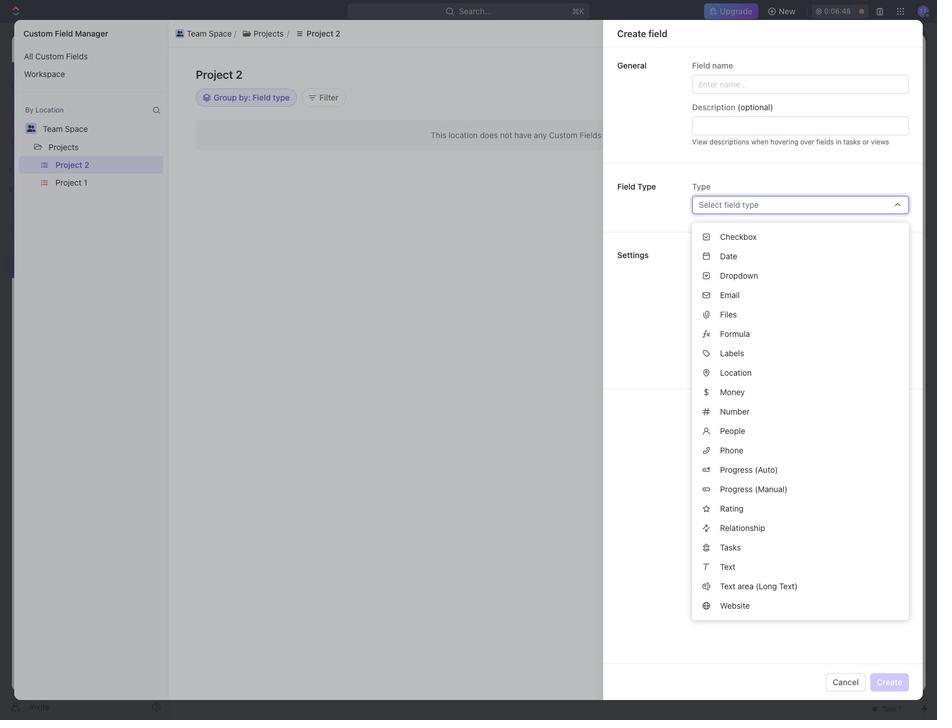 Task type: vqa. For each thing, say whether or not it's contained in the screenshot.
17 corresponding to in progress
yes



Task type: locate. For each thing, give the bounding box(es) containing it.
6 changed from the top
[[688, 282, 716, 291]]

1 horizontal spatial be
[[809, 263, 818, 271]]

2 17 mins from the top
[[850, 218, 874, 227]]

18 up search tasks... text box
[[850, 109, 857, 117]]

be right always
[[821, 312, 829, 321]]

projects button
[[236, 27, 290, 40], [43, 138, 84, 156]]

0 vertical spatial your
[[713, 282, 727, 291]]

shown
[[817, 352, 838, 361]]

team space button up "/ project 2"
[[173, 27, 234, 40]]

1 the from the left
[[749, 272, 759, 281]]

1 vertical spatial progress
[[720, 484, 753, 494]]

0 vertical spatial team space button
[[173, 27, 234, 40]]

1 vertical spatial to do
[[814, 218, 835, 227]]

in right "displayed"
[[864, 312, 869, 321]]

text inside button
[[720, 582, 736, 591]]

1 horizontal spatial location
[[720, 368, 752, 378]]

guests
[[749, 340, 774, 350], [848, 352, 870, 361]]

⌘k
[[572, 6, 585, 16]]

when right out at top right
[[850, 263, 867, 271]]

1 horizontal spatial create
[[828, 70, 853, 79]]

checkbox button
[[697, 227, 905, 247]]

type inside type dropdown button
[[692, 182, 711, 191]]

1 horizontal spatial tasks
[[757, 250, 776, 260]]

1 progress from the top
[[720, 465, 753, 475]]

1 18 mins from the top
[[850, 109, 874, 117]]

17 mins down views
[[850, 191, 874, 199]]

in left progress
[[766, 191, 772, 199]]

favorites button
[[5, 163, 44, 177]]

location up dashboards
[[35, 106, 64, 114]]

task left view,
[[871, 312, 886, 321]]

or left shown
[[808, 352, 815, 361]]

4 you from the top
[[674, 236, 686, 245]]

tasks right fields
[[844, 138, 861, 146]]

existing
[[762, 70, 792, 79]]

nov
[[754, 43, 766, 52]]

5 from from the top
[[740, 255, 755, 263]]

from left in progress
[[740, 191, 755, 199]]

1 vertical spatial location
[[720, 368, 752, 378]]

subtasks
[[133, 506, 172, 516]]

required down checkbox
[[713, 250, 746, 260]]

complete down type text box
[[764, 218, 799, 227]]

18 for added watcher:
[[850, 145, 857, 154]]

formula
[[720, 329, 750, 339]]

0 horizontal spatial projects button
[[43, 138, 84, 156]]

be left filled
[[809, 263, 818, 271]]

1 horizontal spatial when
[[850, 263, 867, 271]]

progress
[[773, 191, 802, 199]]

0 horizontal spatial the
[[749, 272, 759, 281]]

2 vertical spatial 18
[[850, 145, 857, 154]]

field inside button
[[794, 70, 810, 79]]

1 pinned from the top
[[713, 300, 738, 310]]

your down view,
[[879, 352, 894, 361]]

1 vertical spatial when
[[850, 263, 867, 271]]

1 horizontal spatial or
[[863, 138, 869, 146]]

2 the from the left
[[814, 272, 824, 281]]

tasks up locations
[[757, 250, 776, 260]]

0 vertical spatial required
[[713, 250, 746, 260]]

1 changed status from from the top
[[686, 127, 757, 135]]

project 1
[[55, 178, 87, 187]]

0 vertical spatial or
[[863, 138, 869, 146]]

0 vertical spatial 17 mins
[[850, 191, 874, 199]]

from down all
[[740, 282, 755, 291]]

1 horizontal spatial project 2 button
[[290, 27, 346, 40]]

view descriptions when hovering over fields in tasks or views
[[692, 138, 889, 146]]

18 down add task button
[[850, 127, 857, 135]]

be inside required in tasks required custom fields must be filled out when creating tasks in all the locations where the custom field is used in your workspace.
[[809, 263, 818, 271]]

complete up you changed status from
[[683, 264, 714, 272]]

1 horizontal spatial guests
[[848, 352, 870, 361]]

1 horizontal spatial projects button
[[236, 27, 290, 40]]

projects link
[[247, 30, 294, 43]]

description (optional)
[[692, 102, 773, 112]]

2 vertical spatial tasks
[[713, 272, 730, 281]]

1 horizontal spatial your
[[879, 352, 894, 361]]

0 horizontal spatial team space link
[[76, 43, 121, 53]]

added left tag
[[688, 300, 709, 309]]

team
[[187, 28, 207, 38], [192, 31, 212, 41], [76, 43, 96, 53], [43, 124, 63, 134]]

1 17 mins from the top
[[850, 191, 874, 199]]

list containing all custom fields
[[14, 47, 168, 83]]

date button
[[697, 247, 905, 266]]

0 vertical spatial when
[[752, 138, 769, 146]]

complete
[[683, 200, 714, 209], [764, 218, 799, 227], [683, 264, 714, 272]]

fields up locations
[[770, 263, 790, 271]]

project 2 button
[[290, 27, 346, 40], [50, 156, 163, 174]]

3 18 mins from the top
[[850, 145, 874, 154]]

you changed status from
[[674, 282, 757, 291]]

0 horizontal spatial add
[[745, 70, 760, 79]]

1 vertical spatial create
[[828, 70, 853, 79]]

sidebar navigation
[[0, 23, 171, 720]]

mins up views
[[859, 127, 874, 135]]

18 mins right fields
[[850, 145, 874, 154]]

2 pinned from the top
[[713, 312, 735, 321]]

None text field
[[692, 117, 909, 135]]

2 vertical spatial complete
[[683, 264, 714, 272]]

1 type from the left
[[638, 182, 656, 191]]

location up money
[[720, 368, 752, 378]]

1 changed from the top
[[688, 127, 716, 135]]

2 vertical spatial list
[[14, 156, 168, 191]]

7 you from the top
[[674, 300, 686, 309]]

17 up checkbox button
[[850, 218, 857, 227]]

when left hovering in the right of the page
[[752, 138, 769, 146]]

3 changed status from from the top
[[686, 218, 757, 227]]

or for guests
[[808, 352, 815, 361]]

number
[[720, 407, 750, 416]]

projects
[[254, 28, 284, 38], [261, 31, 291, 41], [49, 142, 79, 152]]

1 vertical spatial 18
[[850, 127, 857, 135]]

3 from from the top
[[740, 218, 755, 227]]

0 vertical spatial list
[[173, 27, 900, 40]]

create inside create new field button
[[828, 70, 853, 79]]

0 horizontal spatial guests
[[749, 340, 774, 350]]

1 vertical spatial complete
[[764, 218, 799, 227]]

user group image inside sidebar navigation
[[12, 224, 20, 231]]

1 vertical spatial guests
[[848, 352, 870, 361]]

task inside button
[[872, 73, 889, 83]]

from up checkbox
[[740, 218, 755, 227]]

0 horizontal spatial to do
[[781, 127, 802, 135]]

to do up checkbox button
[[814, 218, 835, 227]]

in right shown
[[872, 352, 877, 361]]

tasks up you changed status from
[[713, 272, 730, 281]]

dashboards
[[27, 118, 72, 127]]

locations
[[761, 272, 790, 281]]

text down tasks
[[720, 562, 736, 572]]

complete down "clickbot"
[[683, 200, 714, 209]]

0 horizontal spatial do
[[793, 127, 802, 135]]

workspace button
[[19, 65, 163, 83]]

rating
[[720, 504, 744, 514]]

share
[[787, 43, 809, 53]]

2 vertical spatial create
[[877, 677, 903, 687]]

assignees button
[[462, 131, 515, 145]]

website
[[720, 601, 750, 611]]

team space
[[187, 28, 232, 38], [192, 31, 237, 41], [76, 43, 121, 53], [43, 124, 88, 134]]

1 18 from the top
[[850, 109, 857, 117]]

1 vertical spatial your
[[879, 352, 894, 361]]

task sidebar content section
[[651, 62, 891, 692]]

0 horizontal spatial activity
[[665, 74, 705, 87]]

4 from from the top
[[740, 236, 755, 245]]

tree
[[5, 199, 166, 353]]

project 1 button
[[50, 174, 163, 191]]

custom inside visible to guests custom fields can be hidden or shown to guests in your workspace.
[[713, 352, 738, 361]]

guests right shown
[[848, 352, 870, 361]]

1 horizontal spatial field
[[794, 70, 810, 79]]

new
[[855, 70, 871, 79]]

project inside the 'project 2' link
[[315, 31, 342, 41]]

1 horizontal spatial team space button
[[173, 27, 234, 40]]

2 type from the left
[[692, 182, 711, 191]]

18 mins for added watcher:
[[850, 145, 874, 154]]

workspace. down labels
[[713, 362, 751, 371]]

user group image
[[176, 31, 184, 36], [182, 34, 189, 39], [12, 224, 20, 231]]

2 horizontal spatial create
[[877, 677, 903, 687]]

is
[[870, 272, 876, 281]]

add
[[745, 70, 760, 79], [855, 73, 870, 83]]

custom inside button
[[35, 51, 64, 61]]

2 horizontal spatial be
[[821, 312, 829, 321]]

0 horizontal spatial type
[[638, 182, 656, 191]]

people
[[720, 426, 746, 436]]

add task
[[855, 73, 889, 83]]

by
[[25, 106, 34, 114]]

do up view descriptions when hovering over fields in tasks or views
[[793, 127, 802, 135]]

2 text from the top
[[720, 582, 736, 591]]

to complete
[[681, 191, 811, 209]]

text)
[[780, 582, 798, 591]]

text left area on the bottom of the page
[[720, 582, 736, 591]]

1 required from the top
[[713, 250, 746, 260]]

the down filled
[[814, 272, 824, 281]]

0 vertical spatial complete
[[683, 200, 714, 209]]

1 vertical spatial pinned
[[713, 312, 735, 321]]

0 vertical spatial activity
[[665, 74, 705, 87]]

mins
[[859, 109, 874, 117], [859, 127, 874, 135], [859, 145, 874, 154], [859, 191, 874, 199], [859, 218, 874, 227]]

in left all
[[732, 272, 738, 281]]

1 vertical spatial list
[[14, 47, 168, 83]]

displayed
[[831, 312, 862, 321]]

18 mins
[[850, 109, 874, 117], [850, 127, 874, 135], [850, 145, 874, 154]]

2 vertical spatial 18 mins
[[850, 145, 874, 154]]

18 mins for created this task
[[850, 109, 874, 117]]

0 vertical spatial progress
[[720, 465, 753, 475]]

to do up view descriptions when hovering over fields in tasks or views
[[781, 127, 802, 135]]

4 status from the top
[[718, 236, 738, 245]]

2 horizontal spatial field
[[873, 70, 889, 79]]

0 horizontal spatial your
[[713, 282, 727, 291]]

create right cancel
[[877, 677, 903, 687]]

do
[[793, 127, 802, 135], [826, 218, 835, 227]]

5 you from the top
[[674, 255, 686, 263]]

text area (long text) button
[[697, 577, 905, 596]]

1 vertical spatial required
[[713, 263, 742, 271]]

mins right fields
[[859, 145, 874, 154]]

17 right nov
[[768, 43, 775, 52]]

create for field
[[618, 28, 646, 39]]

5 changed from the top
[[688, 255, 716, 263]]

fields inside button
[[66, 51, 88, 61]]

workspace. inside visible to guests custom fields can be hidden or shown to guests in your workspace.
[[713, 362, 751, 371]]

location button
[[697, 363, 905, 383]]

1 text from the top
[[720, 562, 736, 572]]

2 horizontal spatial tasks
[[844, 138, 861, 146]]

the right all
[[749, 272, 759, 281]]

18 mins up search tasks... text box
[[850, 109, 874, 117]]

add task button
[[848, 69, 896, 87]]

in inside the 'task sidebar content' section
[[766, 191, 772, 199]]

in down checkbox
[[748, 250, 754, 260]]

0 vertical spatial task
[[872, 73, 889, 83]]

cancel
[[833, 677, 859, 687]]

0 horizontal spatial or
[[808, 352, 815, 361]]

fields inside required in tasks required custom fields must be filled out when creating tasks in all the locations where the custom field is used in your workspace.
[[770, 263, 790, 271]]

0 vertical spatial be
[[809, 263, 818, 271]]

project
[[307, 28, 334, 38], [315, 31, 342, 41], [174, 43, 200, 53], [196, 68, 233, 81], [198, 68, 250, 87], [55, 160, 82, 170], [55, 178, 82, 187]]

this
[[431, 130, 447, 140]]

1 vertical spatial 18 mins
[[850, 127, 874, 135]]

upgrade
[[720, 6, 753, 16]]

0 vertical spatial 18 mins
[[850, 109, 874, 117]]

add for add existing field
[[745, 70, 760, 79]]

team space button down 'by location'
[[38, 119, 93, 138]]

18 left views
[[850, 145, 857, 154]]

1 you from the top
[[674, 109, 686, 117]]

0 vertical spatial create
[[618, 28, 646, 39]]

location
[[449, 130, 478, 140]]

create up general at the top of page
[[618, 28, 646, 39]]

be
[[809, 263, 818, 271], [821, 312, 829, 321], [774, 352, 782, 361]]

status inside you changed status from complete
[[718, 255, 738, 263]]

1 vertical spatial workspace.
[[713, 362, 751, 371]]

1 vertical spatial project 2 button
[[50, 156, 163, 174]]

17 down search tasks... text box
[[850, 191, 857, 199]]

mins up search tasks... text box
[[859, 109, 874, 117]]

over
[[801, 138, 815, 146]]

field inside button
[[873, 70, 889, 79]]

17 for in progress
[[850, 191, 857, 199]]

0 vertical spatial 17
[[768, 43, 775, 52]]

0 vertical spatial guests
[[749, 340, 774, 350]]

inbox link
[[5, 75, 166, 93]]

pinned
[[713, 300, 738, 310], [713, 312, 735, 321]]

0 horizontal spatial location
[[35, 106, 64, 114]]

0 horizontal spatial team space button
[[38, 119, 93, 138]]

activity inside task sidebar navigation tab list
[[898, 90, 920, 97]]

4 mins from the top
[[859, 191, 874, 199]]

from up watcher:
[[740, 127, 755, 135]]

5 status from the top
[[718, 255, 738, 263]]

2
[[336, 28, 341, 38], [344, 31, 349, 41], [202, 43, 207, 53], [236, 68, 243, 81], [253, 68, 263, 87], [84, 160, 89, 170]]

text inside "button"
[[720, 562, 736, 572]]

6 you from the top
[[674, 282, 686, 291]]

1 vertical spatial or
[[808, 352, 815, 361]]

create new field button
[[821, 66, 896, 84]]

1 status from the top
[[718, 127, 738, 135]]

18 mins up views
[[850, 127, 874, 135]]

fields
[[817, 138, 834, 146]]

text
[[720, 562, 736, 572], [720, 582, 736, 591]]

fields
[[66, 51, 88, 61], [580, 130, 602, 140], [770, 263, 790, 271], [764, 312, 783, 321], [740, 352, 759, 361]]

user group image
[[61, 45, 70, 51]]

you changed status from complete
[[674, 255, 757, 272]]

be for guests
[[774, 352, 782, 361]]

1 horizontal spatial the
[[814, 272, 824, 281]]

labels button
[[697, 344, 905, 363]]

created
[[688, 109, 713, 117]]

will
[[785, 312, 795, 321]]

create left new on the top
[[828, 70, 853, 79]]

18
[[850, 109, 857, 117], [850, 127, 857, 135], [850, 145, 857, 154]]

1 horizontal spatial type
[[692, 182, 711, 191]]

fields left 'will'
[[764, 312, 783, 321]]

2 18 from the top
[[850, 127, 857, 135]]

fields inside "pinned pinned custom fields will always be displayed in task view, even if empty."
[[764, 312, 783, 321]]

17 mins up the creating
[[850, 218, 874, 227]]

be inside visible to guests custom fields can be hidden or shown to guests in your workspace.
[[774, 352, 782, 361]]

1 vertical spatial task
[[871, 312, 886, 321]]

mins up the creating
[[859, 218, 874, 227]]

required
[[713, 250, 746, 260], [713, 263, 742, 271]]

Search tasks... text field
[[795, 130, 909, 147]]

your up tag
[[713, 282, 727, 291]]

from up all
[[740, 255, 755, 263]]

field
[[55, 29, 73, 38], [692, 61, 710, 70], [618, 182, 636, 191], [853, 272, 869, 281]]

2 progress from the top
[[720, 484, 753, 494]]

or left views
[[863, 138, 869, 146]]

0 vertical spatial workspace.
[[729, 282, 767, 291]]

workspace. down all
[[729, 282, 767, 291]]

1 horizontal spatial activity
[[898, 90, 920, 97]]

custom
[[23, 29, 53, 38], [35, 51, 64, 61], [549, 130, 578, 140], [744, 263, 769, 271], [826, 272, 851, 281], [737, 312, 762, 321], [713, 352, 738, 361]]

from inside you changed status from complete
[[740, 255, 755, 263]]

1 vertical spatial projects button
[[43, 138, 84, 156]]

from up dropdown
[[740, 236, 755, 245]]

6 from from the top
[[740, 282, 755, 291]]

list containing team space
[[173, 27, 900, 40]]

0 vertical spatial text
[[720, 562, 736, 572]]

0 horizontal spatial /
[[167, 43, 169, 53]]

out
[[837, 263, 848, 271]]

to do
[[781, 127, 802, 135], [814, 218, 835, 227]]

guests up can
[[749, 340, 774, 350]]

0 horizontal spatial be
[[774, 352, 782, 361]]

required down date
[[713, 263, 742, 271]]

be right can
[[774, 352, 782, 361]]

in right used
[[895, 272, 901, 281]]

used
[[878, 272, 893, 281]]

list
[[173, 27, 900, 40], [14, 47, 168, 83], [14, 156, 168, 191]]

mins down views
[[859, 191, 874, 199]]

fields up workspace 'button'
[[66, 51, 88, 61]]

progress down "phone"
[[720, 465, 753, 475]]

location inside 'button'
[[720, 368, 752, 378]]

fields left can
[[740, 352, 759, 361]]

do up checkbox button
[[826, 218, 835, 227]]

location
[[35, 106, 64, 114], [720, 368, 752, 378]]

5 mins from the top
[[859, 218, 874, 227]]

when
[[752, 138, 769, 146], [850, 263, 867, 271]]

you
[[674, 109, 686, 117], [674, 191, 686, 199], [674, 218, 686, 227], [674, 236, 686, 245], [674, 255, 686, 263], [674, 282, 686, 291], [674, 300, 686, 309]]

be inside "pinned pinned custom fields will always be displayed in task view, even if empty."
[[821, 312, 829, 321]]

1 vertical spatial team space button
[[38, 119, 93, 138]]

added right "clickbot"
[[703, 145, 724, 154]]

0 vertical spatial 18
[[850, 109, 857, 117]]

3 18 from the top
[[850, 145, 857, 154]]

2 vertical spatial be
[[774, 352, 782, 361]]

2 mins from the top
[[859, 127, 874, 135]]

changed
[[688, 127, 716, 135], [688, 191, 716, 199], [688, 218, 716, 227], [688, 236, 716, 245], [688, 255, 716, 263], [688, 282, 716, 291]]

0 horizontal spatial create
[[618, 28, 646, 39]]

progress up rating
[[720, 484, 753, 494]]

0 horizontal spatial tasks
[[713, 272, 730, 281]]

1 vertical spatial text
[[720, 582, 736, 591]]

text for text
[[720, 562, 736, 572]]

checkbox
[[720, 232, 757, 242]]

task right new on the top
[[872, 73, 889, 83]]

1 vertical spatial activity
[[898, 90, 920, 97]]

or inside visible to guests custom fields can be hidden or shown to guests in your workspace.
[[808, 352, 815, 361]]



Task type: describe. For each thing, give the bounding box(es) containing it.
or for when
[[863, 138, 869, 146]]

created
[[716, 43, 742, 52]]

2 status from the top
[[718, 191, 738, 199]]

create field
[[618, 28, 668, 39]]

0 vertical spatial do
[[793, 127, 802, 135]]

2 from from the top
[[740, 191, 755, 199]]

power
[[723, 300, 743, 309]]

2 changed from the top
[[688, 191, 716, 199]]

your inside required in tasks required custom fields must be filled out when creating tasks in all the locations where the custom field is used in your workspace.
[[713, 282, 727, 291]]

have
[[515, 130, 532, 140]]

0 vertical spatial tasks
[[844, 138, 861, 146]]

0 horizontal spatial when
[[752, 138, 769, 146]]

0 vertical spatial projects button
[[236, 27, 290, 40]]

1 horizontal spatial /
[[242, 31, 244, 41]]

17 mins for in progress
[[850, 191, 874, 199]]

(long
[[756, 582, 777, 591]]

field for add existing field
[[794, 70, 810, 79]]

money
[[720, 387, 745, 397]]

2 horizontal spatial /
[[296, 31, 299, 41]]

3 status from the top
[[718, 218, 738, 227]]

upgrade link
[[704, 3, 759, 19]]

all
[[24, 51, 33, 61]]

list
[[257, 105, 270, 115]]

tasks button
[[697, 538, 905, 558]]

text for text area (long text)
[[720, 582, 736, 591]]

dashboards link
[[5, 114, 166, 132]]

in right fields
[[836, 138, 842, 146]]

not
[[500, 130, 512, 140]]

in inside visible to guests custom fields can be hidden or shown to guests in your workspace.
[[872, 352, 877, 361]]

progress for progress (auto)
[[720, 465, 753, 475]]

projects inside list
[[254, 28, 284, 38]]

0 vertical spatial to do
[[781, 127, 802, 135]]

text button
[[697, 558, 905, 577]]

this
[[715, 109, 727, 117]]

3 mins from the top
[[859, 145, 874, 154]]

1 horizontal spatial team space link
[[178, 30, 240, 43]]

all
[[739, 272, 747, 281]]

1 mins from the top
[[859, 109, 874, 117]]

1 vertical spatial tasks
[[757, 250, 776, 260]]

changed inside you changed status from complete
[[688, 255, 716, 263]]

board
[[213, 105, 235, 115]]

1 from from the top
[[740, 127, 755, 135]]

you inside you changed status from complete
[[674, 255, 686, 263]]

tree inside sidebar navigation
[[5, 199, 166, 353]]

2 changed status from from the top
[[686, 191, 757, 199]]

0 vertical spatial added
[[703, 145, 724, 154]]

complete inside 'to complete'
[[683, 200, 714, 209]]

progress (manual) button
[[697, 480, 905, 499]]

area
[[738, 582, 754, 591]]

search button
[[742, 103, 786, 119]]

space inside list
[[209, 28, 232, 38]]

create button
[[871, 673, 909, 691]]

0 horizontal spatial project 2 link
[[174, 43, 207, 53]]

eloisefrancis23@gmail. com
[[674, 145, 834, 163]]

email
[[720, 290, 740, 300]]

field for create new field
[[873, 70, 889, 79]]

docs link
[[5, 94, 166, 113]]

18 for created this task
[[850, 109, 857, 117]]

fields right "any"
[[580, 130, 602, 140]]

where
[[792, 272, 812, 281]]

does
[[480, 130, 498, 140]]

any
[[534, 130, 547, 140]]

when inside required in tasks required custom fields must be filled out when creating tasks in all the locations where the custom field is used in your workspace.
[[850, 263, 867, 271]]

required in tasks required custom fields must be filled out when creating tasks in all the locations where the custom field is used in your workspace.
[[713, 250, 901, 291]]

filled
[[819, 263, 835, 271]]

people button
[[697, 422, 905, 441]]

0 horizontal spatial field
[[649, 28, 668, 39]]

descriptions
[[710, 138, 750, 146]]

17 for complete
[[850, 218, 857, 227]]

watcher:
[[725, 145, 753, 154]]

complete inside you changed status from complete
[[683, 264, 714, 272]]

field name
[[692, 61, 733, 70]]

1
[[84, 178, 87, 187]]

labels
[[720, 348, 744, 358]]

progress for progress (manual)
[[720, 484, 753, 494]]

inbox
[[27, 79, 47, 89]]

1 horizontal spatial do
[[826, 218, 835, 227]]

list containing project 2
[[14, 156, 168, 191]]

share button
[[780, 39, 815, 57]]

create for new
[[828, 70, 853, 79]]

project inside project 1 button
[[55, 178, 82, 187]]

settings
[[618, 250, 649, 260]]

field inside required in tasks required custom fields must be filled out when creating tasks in all the locations where the custom field is used in your workspace.
[[853, 272, 869, 281]]

relationship button
[[697, 519, 905, 538]]

add for add task
[[855, 73, 870, 83]]

rating button
[[697, 499, 905, 519]]

6 status from the top
[[718, 282, 738, 291]]

hide
[[593, 134, 608, 142]]

2 required from the top
[[713, 263, 742, 271]]

description
[[692, 102, 736, 112]]

can
[[761, 352, 772, 361]]

send
[[853, 666, 872, 675]]

clickbot
[[674, 145, 701, 154]]

new button
[[763, 2, 803, 21]]

fields inside visible to guests custom fields can be hidden or shown to guests in your workspace.
[[740, 352, 759, 361]]

hide button
[[588, 131, 613, 145]]

custom field manager
[[23, 29, 108, 38]]

formula button
[[697, 324, 905, 344]]

0:06:48 button
[[812, 5, 869, 18]]

progress (auto)
[[720, 465, 778, 475]]

subtasks button
[[128, 501, 176, 521]]

files
[[720, 310, 737, 319]]

even
[[713, 322, 728, 331]]

3 you from the top
[[674, 218, 686, 227]]

added watcher:
[[701, 145, 755, 154]]

new
[[779, 6, 796, 16]]

favorites
[[9, 166, 39, 174]]

4 changed status from from the top
[[686, 236, 757, 245]]

progress (manual)
[[720, 484, 788, 494]]

must
[[791, 263, 807, 271]]

team space inside list
[[187, 28, 232, 38]]

pinned pinned custom fields will always be displayed in task view, even if empty.
[[713, 300, 904, 331]]

spaces
[[9, 185, 33, 194]]

4 changed from the top
[[688, 236, 716, 245]]

com
[[674, 145, 834, 163]]

activity inside the 'task sidebar content' section
[[665, 74, 705, 87]]

money button
[[697, 383, 905, 402]]

eloisefrancis23@gmail.
[[755, 145, 834, 154]]

Enter name... text field
[[692, 75, 909, 94]]

all custom fields button
[[19, 47, 163, 65]]

1 horizontal spatial to do
[[814, 218, 835, 227]]

17 mins for complete
[[850, 218, 874, 227]]

hidden
[[784, 352, 806, 361]]

be for custom
[[821, 312, 829, 321]]

custom inside "pinned pinned custom fields will always be displayed in task view, even if empty."
[[737, 312, 762, 321]]

workspace
[[24, 69, 65, 79]]

3 changed from the top
[[688, 218, 716, 227]]

in progress
[[764, 191, 804, 199]]

1 vertical spatial added
[[688, 300, 709, 309]]

progress (auto) button
[[697, 460, 905, 480]]

2 you from the top
[[674, 191, 686, 199]]

always
[[797, 312, 819, 321]]

projects inside projects "link"
[[261, 31, 291, 41]]

create new field
[[828, 70, 889, 79]]

number button
[[697, 402, 905, 422]]

(auto)
[[755, 465, 778, 475]]

you created this task
[[674, 109, 742, 117]]

2 18 mins from the top
[[850, 127, 874, 135]]

create inside create "button"
[[877, 677, 903, 687]]

Edit task name text field
[[83, 335, 574, 357]]

creating
[[869, 263, 895, 271]]

phone button
[[697, 441, 905, 460]]

all custom fields
[[24, 51, 88, 61]]

empty.
[[736, 322, 758, 331]]

workspace. inside required in tasks required custom fields must be filled out when creating tasks in all the locations where the custom field is used in your workspace.
[[729, 282, 767, 291]]

your inside visible to guests custom fields can be hidden or shown to guests in your workspace.
[[879, 352, 894, 361]]

tag
[[711, 300, 721, 309]]

Type text field
[[699, 197, 889, 214]]

add existing field
[[745, 70, 810, 79]]

1 horizontal spatial project 2 link
[[301, 30, 352, 43]]

website button
[[697, 596, 905, 616]]

task inside "pinned pinned custom fields will always be displayed in task view, even if empty."
[[871, 312, 886, 321]]

task sidebar navigation tab list
[[896, 69, 921, 136]]

(manual)
[[755, 484, 788, 494]]

in inside "pinned pinned custom fields will always be displayed in task view, even if empty."
[[864, 312, 869, 321]]

to inside 'to complete'
[[804, 191, 811, 199]]

0 horizontal spatial project 2 button
[[50, 156, 163, 174]]

this location does not have any custom fields
[[431, 130, 602, 140]]

0 vertical spatial location
[[35, 106, 64, 114]]



